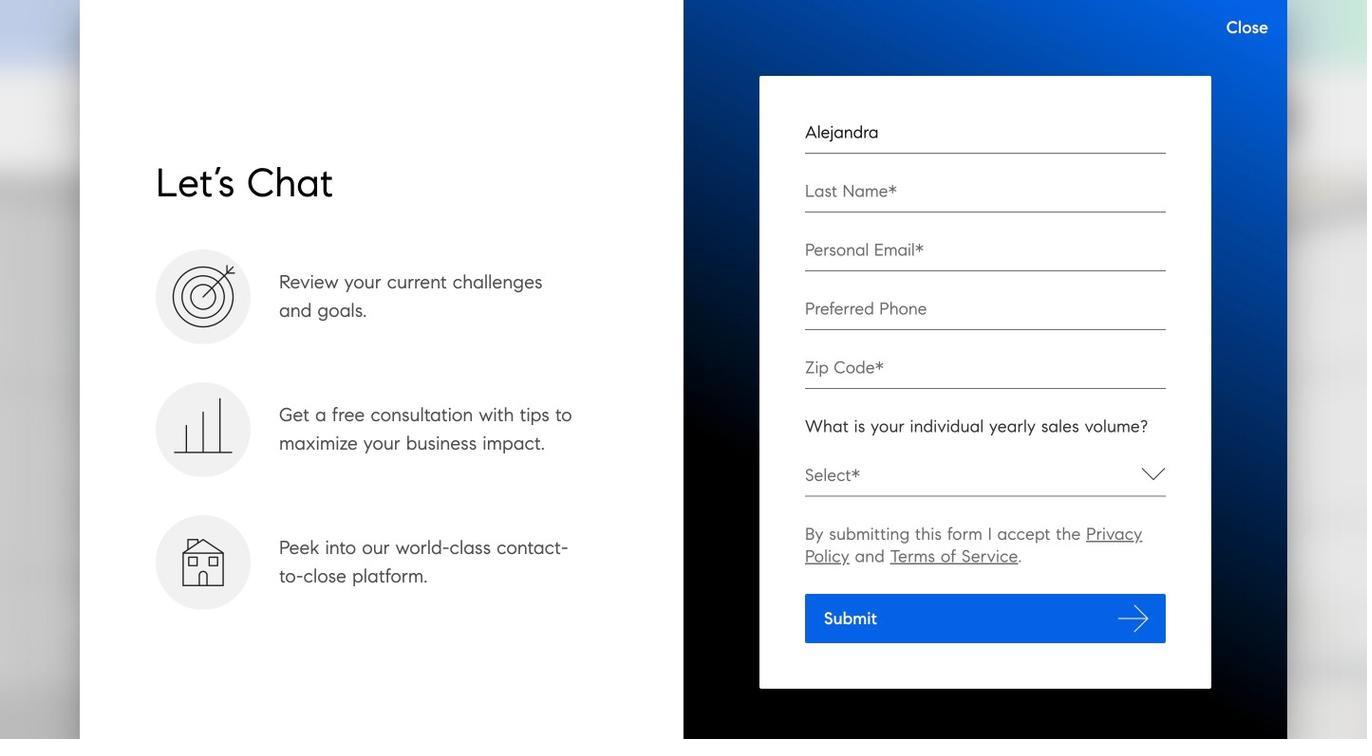 Task type: describe. For each thing, give the bounding box(es) containing it.
home page image
[[68, 109, 208, 129]]



Task type: locate. For each thing, give the bounding box(es) containing it.
Last Name text field
[[805, 181, 1166, 213]]

Personal Email text field
[[805, 240, 1166, 272]]

Preferred Phone text field
[[805, 299, 1166, 330]]

First Name text field
[[805, 122, 1166, 154]]

dialog
[[0, 0, 1367, 740]]

Zip Code text field
[[805, 358, 1166, 389]]



Task type: vqa. For each thing, say whether or not it's contained in the screenshot.
Email email field
no



